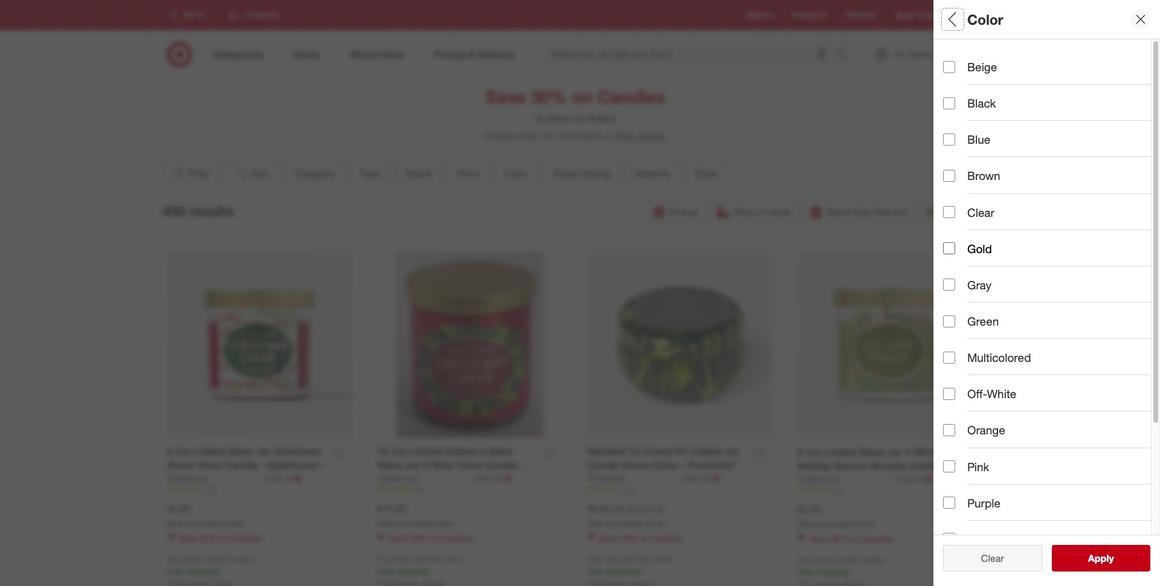 Task type: vqa. For each thing, say whether or not it's contained in the screenshot.
1i
no



Task type: describe. For each thing, give the bounding box(es) containing it.
Black checkbox
[[943, 97, 956, 109]]

threshold™
[[686, 459, 738, 471]]

$35 for wick
[[429, 555, 440, 564]]

pickup
[[669, 206, 698, 218]]

71 link
[[798, 485, 985, 496]]

when for 4.1oz lidded glass jar 1-wick holiday spruce woodsy candle - opalhouse™
[[798, 520, 817, 529]]

same day delivery
[[826, 206, 908, 218]]

30% for 4.1oz lidded glass jar christmas cheer clove candle - opalhouse™
[[200, 533, 217, 543]]

target circle link
[[895, 10, 935, 20]]

free shipping * for 15.1oz limited edition lidded glass jar 2-wick clove candle christmas cheer - opalhouse™
[[377, 566, 432, 576]]

threshold link
[[587, 472, 681, 485]]

color dialog
[[934, 0, 1160, 586]]

search button
[[831, 41, 860, 70]]

30% inside save 30% on candles in-store or online
[[531, 86, 567, 108]]

all filters
[[943, 11, 1001, 28]]

fpo/apo
[[943, 433, 996, 446]]

30% for marbled tin forest fir lidded jar candle green 5.8oz - threshold™
[[620, 533, 638, 543]]

style inside all filters dialog
[[943, 348, 971, 362]]

forest
[[645, 445, 674, 458]]

delivery
[[873, 206, 908, 218]]

save 30% on candles for candle
[[179, 533, 263, 543]]

christmas inside 15.1oz limited edition lidded glass jar 2-wick clove candle christmas cheer - opalhouse™
[[377, 473, 424, 485]]

with for 2-
[[413, 555, 427, 564]]

shipping for 4.1oz lidded glass jar 1-wick holiday spruce woodsy candle - opalhouse™
[[817, 567, 849, 577]]

0 vertical spatial style
[[696, 167, 717, 180]]

orders for spruce
[[863, 555, 884, 564]]

include
[[968, 473, 1005, 487]]

1 horizontal spatial color button
[[943, 209, 1160, 251]]

free shipping * for marbled tin forest fir lidded jar candle green 5.8oz - threshold™
[[587, 566, 642, 576]]

all
[[943, 11, 960, 28]]

rating inside all filters dialog
[[979, 263, 1015, 277]]

online inside $5.00 ( $0.86 /ounce ) when purchased online
[[645, 519, 664, 528]]

opalhouse link for clove
[[167, 472, 262, 485]]

0 vertical spatial guest
[[553, 167, 579, 180]]

$10.00 when purchased online
[[377, 503, 454, 528]]

on for 4.1oz lidded glass jar 1-wick holiday spruce woodsy candle - opalhouse™
[[851, 533, 860, 544]]

4.1oz lidded glass jar 1-wick holiday spruce woodsy candle - opalhouse™
[[798, 446, 948, 486]]

Gold checkbox
[[943, 243, 956, 255]]

ships for 15.1oz limited edition lidded glass jar 2-wick clove candle christmas cheer - opalhouse™
[[394, 555, 411, 564]]

see results button
[[1052, 545, 1151, 572]]

same
[[826, 206, 851, 218]]

guest rating inside all filters dialog
[[943, 263, 1015, 277]]

15.1oz
[[377, 445, 407, 458]]

15.1oz limited edition lidded glass jar 2-wick clove candle christmas cheer - opalhouse™
[[377, 445, 519, 485]]

limited
[[409, 445, 444, 458]]

1 horizontal spatial type button
[[943, 82, 1160, 124]]

stock
[[1041, 473, 1069, 487]]

75 link
[[377, 485, 563, 495]]

orders for wick
[[442, 555, 463, 564]]

threshold
[[587, 473, 625, 483]]

at for -
[[284, 473, 291, 483]]

offer
[[613, 130, 635, 142]]

purchased for holiday
[[819, 520, 853, 529]]

sort
[[251, 167, 269, 180]]

1 vertical spatial color
[[505, 167, 528, 180]]

0 horizontal spatial type
[[360, 167, 380, 180]]

fpo/apo button
[[943, 420, 1160, 462]]

candle inside "marbled tin forest fir lidded jar candle green 5.8oz - threshold™"
[[587, 459, 620, 471]]

1-
[[905, 446, 914, 458]]

weekly ad link
[[793, 10, 827, 20]]

clove inside 15.1oz limited edition lidded glass jar 2-wick clove candle christmas cheer - opalhouse™
[[457, 459, 483, 471]]

or
[[574, 113, 584, 125]]

- inside "marbled tin forest fir lidded jar candle green 5.8oz - threshold™"
[[680, 459, 684, 471]]

save 30% on candles in-store or online
[[486, 86, 666, 125]]

in-
[[535, 113, 548, 125]]

free shipping * for 4.1oz lidded glass jar christmas cheer clove candle - opalhouse™
[[167, 566, 221, 576]]

candles for marbled tin forest fir lidded jar candle green 5.8oz - threshold™
[[652, 533, 683, 543]]

deals
[[943, 390, 974, 404]]

marbled
[[587, 445, 625, 458]]

items
[[580, 130, 603, 142]]

redcard link
[[847, 10, 875, 20]]

all filters dialog
[[934, 0, 1160, 586]]

0 horizontal spatial price button
[[447, 160, 489, 187]]

pink
[[968, 460, 990, 474]]

Multicolored checkbox
[[943, 352, 956, 364]]

candle inside 15.1oz limited edition lidded glass jar 2-wick clove candle christmas cheer - opalhouse™
[[486, 459, 518, 471]]

sort button
[[223, 160, 279, 187]]

color inside color dialog
[[968, 11, 1004, 28]]

purchased inside $5.00 ( $0.86 /ounce ) when purchased online
[[608, 519, 643, 528]]

only at ¬ for 5.8oz
[[684, 472, 721, 485]]

apply
[[1088, 552, 1114, 564]]

target circle
[[895, 11, 935, 20]]

13
[[541, 130, 551, 142]]

$0.86
[[616, 504, 636, 514]]

with for holiday
[[834, 555, 847, 564]]

(
[[613, 504, 616, 514]]

0 vertical spatial material
[[635, 167, 670, 180]]

30% for 4.1oz lidded glass jar 1-wick holiday spruce woodsy candle - opalhouse™
[[831, 533, 848, 544]]

0 horizontal spatial brand button
[[396, 160, 442, 187]]

)
[[663, 504, 665, 514]]

see results
[[1076, 552, 1127, 564]]

search
[[831, 49, 860, 61]]

brand inside all filters dialog
[[943, 136, 976, 150]]

free shipping * for 4.1oz lidded glass jar 1-wick holiday spruce woodsy candle - opalhouse™
[[798, 567, 852, 577]]

only ships with $35 orders for candle
[[587, 555, 673, 564]]

woodsy
[[870, 460, 907, 472]]

circle
[[917, 11, 935, 20]]

gold
[[968, 242, 992, 255]]

candles for 4.1oz lidded glass jar 1-wick holiday spruce woodsy candle - opalhouse™
[[862, 533, 893, 544]]

save inside save 30% on candles in-store or online
[[486, 86, 526, 108]]

shipping for 4.1oz lidded glass jar christmas cheer clove candle - opalhouse™
[[186, 566, 218, 576]]

tin
[[628, 445, 642, 458]]

offer details button
[[603, 129, 666, 143]]

stores
[[971, 11, 991, 20]]

at for 5.8oz
[[703, 473, 710, 483]]

only ships with $35 orders for holiday
[[798, 555, 884, 564]]

beige
[[968, 60, 997, 74]]

clear for clear button
[[981, 552, 1004, 564]]

black
[[968, 96, 996, 110]]

jar inside "marbled tin forest fir lidded jar candle green 5.8oz - threshold™"
[[725, 445, 740, 458]]

Beige checkbox
[[943, 61, 956, 73]]

0 vertical spatial guest rating button
[[543, 160, 620, 187]]

Brown checkbox
[[943, 170, 956, 182]]

lidded inside 15.1oz limited edition lidded glass jar 2-wick clove candle christmas cheer - opalhouse™
[[481, 445, 512, 458]]

color inside all filters dialog
[[943, 221, 973, 235]]

shop in store button
[[711, 199, 799, 225]]

wick inside 15.1oz limited edition lidded glass jar 2-wick clove candle christmas cheer - opalhouse™
[[432, 459, 455, 471]]

purchased for clove
[[188, 519, 222, 528]]

117 link
[[167, 485, 353, 495]]

price inside all filters dialog
[[943, 179, 972, 193]]

¬ for 15.1oz limited edition lidded glass jar 2-wick clove candle christmas cheer - opalhouse™
[[504, 472, 512, 485]]

filter
[[188, 167, 209, 180]]

117
[[204, 485, 216, 494]]

redcard
[[847, 11, 875, 20]]

$35 for spruce
[[849, 555, 861, 564]]

only ships with $35 orders for clove
[[167, 555, 253, 564]]

Green checkbox
[[943, 315, 956, 327]]

30% for 15.1oz limited edition lidded glass jar 2-wick clove candle christmas cheer - opalhouse™
[[410, 533, 428, 543]]

online for holiday
[[855, 520, 875, 529]]

when for 4.1oz lidded glass jar christmas cheer clove candle - opalhouse™
[[167, 519, 186, 528]]

glass for candle
[[228, 445, 253, 458]]

candle inside "4.1oz lidded glass jar christmas cheer clove candle - opalhouse™"
[[226, 459, 258, 471]]

marbled tin forest fir lidded jar candle green 5.8oz - threshold™
[[587, 445, 740, 471]]

Off-White checkbox
[[943, 388, 956, 400]]

4.1oz lidded glass jar christmas cheer clove candle - opalhouse™
[[167, 445, 322, 471]]

* for green
[[639, 566, 642, 576]]

expires dec 13
[[486, 130, 551, 142]]

edition
[[446, 445, 478, 458]]

offer details
[[613, 130, 666, 142]]

see
[[1076, 552, 1093, 564]]

opalhouse™ inside 4.1oz lidded glass jar 1-wick holiday spruce woodsy candle - opalhouse™
[[798, 474, 853, 486]]

day
[[854, 206, 870, 218]]

Purple checkbox
[[943, 497, 956, 509]]

$5.00 when purchased online for holiday
[[798, 503, 875, 529]]

4.1oz lidded glass jar 1-wick holiday spruce woodsy candle - opalhouse™ link
[[798, 445, 956, 486]]

clear right clear checkbox
[[968, 205, 995, 219]]

$5.00 ( $0.86 /ounce ) when purchased online
[[587, 503, 665, 528]]

orange
[[968, 423, 1005, 437]]

pickup button
[[647, 199, 706, 225]]

on for 15.1oz limited edition lidded glass jar 2-wick clove candle christmas cheer - opalhouse™
[[430, 533, 439, 543]]

find
[[955, 11, 969, 20]]

only at ¬ for -
[[265, 472, 302, 485]]

0 vertical spatial color button
[[494, 160, 538, 187]]

purple
[[968, 496, 1001, 510]]

0 horizontal spatial type button
[[350, 160, 391, 187]]

red
[[968, 532, 989, 546]]

15.1oz limited edition lidded glass jar 2-wick clove candle christmas cheer - opalhouse™ image
[[377, 252, 563, 438]]

out
[[1008, 473, 1025, 487]]

shipping button
[[920, 199, 989, 225]]



Task type: locate. For each thing, give the bounding box(es) containing it.
opalhouse for holiday
[[798, 474, 839, 484]]

only ships with $35 orders
[[167, 555, 253, 564], [377, 555, 463, 564], [587, 555, 673, 564], [798, 555, 884, 564]]

store inside the shop in store button
[[769, 206, 791, 218]]

on
[[572, 86, 593, 108], [220, 533, 229, 543], [430, 533, 439, 543], [640, 533, 650, 543], [851, 533, 860, 544]]

4.1oz for 4.1oz lidded glass jar 1-wick holiday spruce woodsy candle - opalhouse™
[[798, 446, 822, 458]]

1 horizontal spatial price button
[[943, 166, 1160, 209]]

candles down $10.00 when purchased online
[[442, 533, 473, 543]]

only ships with $35 orders for 2-
[[377, 555, 463, 564]]

lidded up threshold™
[[691, 445, 722, 458]]

1 horizontal spatial 450
[[561, 130, 577, 142]]

jar left 2-
[[406, 459, 420, 471]]

30% up in-
[[531, 86, 567, 108]]

purchased down 71
[[819, 520, 853, 529]]

4.1oz for 4.1oz lidded glass jar christmas cheer clove candle - opalhouse™
[[167, 445, 191, 458]]

lidded inside 4.1oz lidded glass jar 1-wick holiday spruce woodsy candle - opalhouse™
[[825, 446, 856, 458]]

green inside color dialog
[[968, 314, 999, 328]]

with for clove
[[203, 555, 216, 564]]

expires
[[486, 130, 518, 142]]

2 vertical spatial color
[[943, 221, 973, 235]]

1 horizontal spatial brand button
[[943, 124, 1160, 166]]

material button
[[625, 160, 680, 187], [943, 293, 1160, 335]]

save 30% on candles for spruce
[[810, 533, 893, 544]]

of
[[1028, 473, 1038, 487]]

* for candle
[[218, 566, 221, 576]]

material button inside all filters dialog
[[943, 293, 1160, 335]]

weekly ad
[[793, 11, 827, 20]]

1 horizontal spatial category
[[943, 52, 994, 66]]

glass inside 4.1oz lidded glass jar 1-wick holiday spruce woodsy candle - opalhouse™
[[859, 446, 884, 458]]

glass up woodsy
[[859, 446, 884, 458]]

color
[[968, 11, 1004, 28], [505, 167, 528, 180], [943, 221, 973, 235]]

1 horizontal spatial opalhouse
[[377, 473, 418, 483]]

1 vertical spatial category
[[295, 167, 334, 180]]

free for marbled tin forest fir lidded jar candle green 5.8oz - threshold™
[[587, 566, 604, 576]]

clove up 117
[[197, 459, 223, 471]]

online down the 71 link
[[855, 520, 875, 529]]

opalhouse for clove
[[167, 473, 208, 483]]

at up 75 link
[[494, 473, 502, 483]]

save 30% on candles for green
[[600, 533, 683, 543]]

christmas down 15.1oz
[[377, 473, 424, 485]]

1 horizontal spatial rating
[[979, 263, 1015, 277]]

free for 4.1oz lidded glass jar christmas cheer clove candle - opalhouse™
[[167, 566, 184, 576]]

when for 15.1oz limited edition lidded glass jar 2-wick clove candle christmas cheer - opalhouse™
[[377, 519, 396, 528]]

0 vertical spatial rating
[[582, 167, 610, 180]]

candle
[[226, 459, 258, 471], [486, 459, 518, 471], [587, 459, 620, 471], [909, 460, 942, 472]]

type button
[[943, 82, 1160, 124], [350, 160, 391, 187]]

results right see
[[1096, 552, 1127, 564]]

free for 4.1oz lidded glass jar 1-wick holiday spruce woodsy candle - opalhouse™
[[798, 567, 815, 577]]

opalhouse link up 75
[[377, 472, 472, 485]]

save
[[486, 86, 526, 108], [179, 533, 197, 543], [389, 533, 408, 543], [600, 533, 618, 543], [810, 533, 828, 544]]

opalhouse™ inside 15.1oz limited edition lidded glass jar 2-wick clove candle christmas cheer - opalhouse™
[[464, 473, 519, 485]]

candle up 117 link
[[226, 459, 258, 471]]

guest inside all filters dialog
[[943, 263, 976, 277]]

shipping for 15.1oz limited edition lidded glass jar 2-wick clove candle christmas cheer - opalhouse™
[[396, 566, 429, 576]]

at up the 71 link
[[915, 474, 923, 484]]

2 horizontal spatial $5.00
[[798, 503, 821, 515]]

0 horizontal spatial guest rating
[[553, 167, 610, 180]]

christmas
[[274, 445, 321, 458], [377, 473, 424, 485]]

when inside $10.00 when purchased online
[[377, 519, 396, 528]]

candle up the 'threshold'
[[587, 459, 620, 471]]

opalhouse
[[167, 473, 208, 483], [377, 473, 418, 483], [798, 474, 839, 484]]

white
[[987, 387, 1017, 401]]

0 horizontal spatial guest
[[553, 167, 579, 180]]

candles inside save 30% on candles in-store or online
[[598, 86, 666, 108]]

1 horizontal spatial type
[[943, 94, 969, 108]]

clear button
[[943, 545, 1042, 572]]

registry link
[[747, 10, 774, 20]]

15.1oz limited edition lidded glass jar 2-wick clove candle christmas cheer - opalhouse™ link
[[377, 445, 535, 485]]

results for 450 results
[[189, 202, 234, 219]]

glass for spruce
[[859, 446, 884, 458]]

opalhouse link for 2-
[[377, 472, 472, 485]]

guest rating
[[553, 167, 610, 180], [943, 263, 1015, 277]]

purchased down 117
[[188, 519, 222, 528]]

opalhouse down holiday
[[798, 474, 839, 484]]

lidded inside "marbled tin forest fir lidded jar candle green 5.8oz - threshold™"
[[691, 445, 722, 458]]

store inside save 30% on candles in-store or online
[[548, 113, 571, 125]]

0 vertical spatial style button
[[685, 160, 727, 187]]

save for marbled tin forest fir lidded jar candle green 5.8oz - threshold™
[[600, 533, 618, 543]]

opalhouse up 117
[[167, 473, 208, 483]]

0 horizontal spatial material button
[[625, 160, 680, 187]]

4.1oz inside "4.1oz lidded glass jar christmas cheer clove candle - opalhouse™"
[[167, 445, 191, 458]]

green up threshold link
[[622, 459, 650, 471]]

purchased for 2-
[[398, 519, 432, 528]]

opalhouse link
[[167, 472, 262, 485], [377, 472, 472, 485], [798, 473, 893, 485]]

1 horizontal spatial christmas
[[377, 473, 424, 485]]

ships for 4.1oz lidded glass jar christmas cheer clove candle - opalhouse™
[[184, 555, 201, 564]]

results for see results
[[1096, 552, 1127, 564]]

online down 117 link
[[224, 519, 244, 528]]

only at ¬ for woodsy
[[896, 473, 933, 485]]

0 horizontal spatial christmas
[[274, 445, 321, 458]]

75
[[415, 485, 423, 494]]

category down all filters
[[943, 52, 994, 66]]

at for clove
[[494, 473, 502, 483]]

opalhouse™ down edition in the left bottom of the page
[[464, 473, 519, 485]]

marbled tin forest fir lidded jar candle green 5.8oz - threshold™ image
[[587, 252, 774, 438], [587, 252, 774, 438]]

0 horizontal spatial cheer
[[167, 459, 195, 471]]

clear down red
[[981, 552, 1004, 564]]

clear all
[[975, 552, 1010, 564]]

0 vertical spatial christmas
[[274, 445, 321, 458]]

1 vertical spatial brand
[[406, 167, 432, 180]]

0 vertical spatial brand
[[943, 136, 976, 150]]

- up the include out of stock checkbox
[[944, 460, 948, 472]]

$5.00 inside $5.00 ( $0.86 /ounce ) when purchased online
[[587, 503, 611, 515]]

0 horizontal spatial glass
[[228, 445, 253, 458]]

Red checkbox
[[943, 533, 956, 545]]

$5.00 when purchased online down 71
[[798, 503, 875, 529]]

$5.00 when purchased online for clove
[[167, 503, 244, 528]]

¬
[[294, 472, 302, 485], [504, 472, 512, 485], [713, 472, 721, 485], [925, 473, 933, 485]]

spruce
[[835, 460, 868, 472]]

candles for 4.1oz lidded glass jar christmas cheer clove candle - opalhouse™
[[232, 533, 263, 543]]

only at ¬ down "4.1oz lidded glass jar christmas cheer clove candle - opalhouse™"
[[265, 472, 302, 485]]

1 horizontal spatial store
[[769, 206, 791, 218]]

1 vertical spatial style button
[[943, 335, 1160, 378]]

ad
[[818, 11, 827, 20]]

1 horizontal spatial style
[[943, 348, 971, 362]]

0 horizontal spatial category button
[[284, 160, 345, 187]]

candle down 1-
[[909, 460, 942, 472]]

0 horizontal spatial $5.00 when purchased online
[[167, 503, 244, 528]]

dec
[[520, 130, 538, 142]]

450 results
[[162, 202, 234, 219]]

cheer inside 15.1oz limited edition lidded glass jar 2-wick clove candle christmas cheer - opalhouse™
[[427, 473, 455, 485]]

¬ for 4.1oz lidded glass jar 1-wick holiday spruce woodsy candle - opalhouse™
[[925, 473, 933, 485]]

save 30% on candles for wick
[[389, 533, 473, 543]]

purchased down $10.00
[[398, 519, 432, 528]]

save 30% on candles down 71
[[810, 533, 893, 544]]

opalhouse™ up 117 link
[[267, 459, 322, 471]]

0 vertical spatial wick
[[914, 446, 936, 458]]

opalhouse link up 71
[[798, 473, 893, 485]]

save for 4.1oz lidded glass jar 1-wick holiday spruce woodsy candle - opalhouse™
[[810, 533, 828, 544]]

1 horizontal spatial opalhouse link
[[377, 472, 472, 485]]

lidded
[[194, 445, 225, 458], [481, 445, 512, 458], [691, 445, 722, 458], [825, 446, 856, 458]]

filter button
[[162, 160, 219, 187]]

save for 15.1oz limited edition lidded glass jar 2-wick clove candle christmas cheer - opalhouse™
[[389, 533, 408, 543]]

store left the or
[[548, 113, 571, 125]]

0 horizontal spatial results
[[189, 202, 234, 219]]

0 horizontal spatial wick
[[432, 459, 455, 471]]

1 horizontal spatial guest rating
[[943, 263, 1015, 277]]

1 vertical spatial christmas
[[377, 473, 424, 485]]

0 horizontal spatial 4.1oz
[[167, 445, 191, 458]]

only at ¬ for clove
[[475, 472, 512, 485]]

17 link
[[587, 485, 774, 495]]

all
[[1001, 552, 1010, 564]]

0 vertical spatial results
[[189, 202, 234, 219]]

rating up gray
[[979, 263, 1015, 277]]

guest up gray checkbox
[[943, 263, 976, 277]]

1 horizontal spatial opalhouse™
[[464, 473, 519, 485]]

- down edition in the left bottom of the page
[[457, 473, 461, 485]]

lidded inside "4.1oz lidded glass jar christmas cheer clove candle - opalhouse™"
[[194, 445, 225, 458]]

glass up 117 link
[[228, 445, 253, 458]]

style
[[696, 167, 717, 180], [943, 348, 971, 362]]

save 30% on candles down $10.00 when purchased online
[[389, 533, 473, 543]]

$10.00
[[377, 503, 406, 515]]

target
[[895, 11, 915, 20]]

store right in
[[769, 206, 791, 218]]

candle up 75 link
[[486, 459, 518, 471]]

green inside "marbled tin forest fir lidded jar candle green 5.8oz - threshold™"
[[622, 459, 650, 471]]

/ounce
[[636, 504, 663, 514]]

2 clove from the left
[[457, 459, 483, 471]]

450 for 450 items
[[561, 130, 577, 142]]

shipping for marbled tin forest fir lidded jar candle green 5.8oz - threshold™
[[607, 566, 639, 576]]

save 30% on candles down 117
[[179, 533, 263, 543]]

1 vertical spatial green
[[622, 459, 650, 471]]

1 vertical spatial material button
[[943, 293, 1160, 335]]

1 vertical spatial results
[[1096, 552, 1127, 564]]

1 horizontal spatial price
[[943, 179, 972, 193]]

0 horizontal spatial opalhouse link
[[167, 472, 262, 485]]

0 horizontal spatial clove
[[197, 459, 223, 471]]

450 down the or
[[561, 130, 577, 142]]

1 horizontal spatial wick
[[914, 446, 936, 458]]

jar inside 15.1oz limited edition lidded glass jar 2-wick clove candle christmas cheer - opalhouse™
[[406, 459, 420, 471]]

5.8oz
[[653, 459, 677, 471]]

30% down 71
[[831, 533, 848, 544]]

shop
[[733, 206, 756, 218]]

$5.00 for 4.1oz lidded glass jar christmas cheer clove candle - opalhouse™
[[167, 503, 190, 515]]

on for 4.1oz lidded glass jar christmas cheer clove candle - opalhouse™
[[220, 533, 229, 543]]

1 vertical spatial 450
[[162, 202, 185, 219]]

at down threshold™
[[703, 473, 710, 483]]

$5.00 when purchased online down 117
[[167, 503, 244, 528]]

clear left all
[[975, 552, 998, 564]]

- up 117 link
[[261, 459, 265, 471]]

2 horizontal spatial glass
[[859, 446, 884, 458]]

4.1oz lidded glass jar christmas cheer clove candle - opalhouse™ link
[[167, 445, 325, 472]]

- inside "4.1oz lidded glass jar christmas cheer clove candle - opalhouse™"
[[261, 459, 265, 471]]

4.1oz inside 4.1oz lidded glass jar 1-wick holiday spruce woodsy candle - opalhouse™
[[798, 446, 822, 458]]

jar up 117 link
[[256, 445, 271, 458]]

with
[[203, 555, 216, 564], [413, 555, 427, 564], [623, 555, 637, 564], [834, 555, 847, 564]]

0 vertical spatial type button
[[943, 82, 1160, 124]]

0 horizontal spatial material
[[635, 167, 670, 180]]

cheer inside "4.1oz lidded glass jar christmas cheer clove candle - opalhouse™"
[[167, 459, 195, 471]]

1 horizontal spatial $5.00 when purchased online
[[798, 503, 875, 529]]

1 horizontal spatial brand
[[943, 136, 976, 150]]

¬ for 4.1oz lidded glass jar christmas cheer clove candle - opalhouse™
[[294, 472, 302, 485]]

when
[[167, 519, 186, 528], [377, 519, 396, 528], [587, 519, 606, 528], [798, 520, 817, 529]]

on for marbled tin forest fir lidded jar candle green 5.8oz - threshold™
[[640, 533, 650, 543]]

$5.00 for 4.1oz lidded glass jar 1-wick holiday spruce woodsy candle - opalhouse™
[[798, 503, 821, 515]]

1 clove from the left
[[197, 459, 223, 471]]

registry
[[747, 11, 774, 20]]

jar left 1-
[[887, 446, 902, 458]]

Blue checkbox
[[943, 133, 956, 146]]

brand button
[[943, 124, 1160, 166], [396, 160, 442, 187]]

1 horizontal spatial $5.00
[[587, 503, 611, 515]]

- inside 15.1oz limited edition lidded glass jar 2-wick clove candle christmas cheer - opalhouse™
[[457, 473, 461, 485]]

category inside all filters dialog
[[943, 52, 994, 66]]

online down '/ounce'
[[645, 519, 664, 528]]

0 vertical spatial material button
[[625, 160, 680, 187]]

* for wick
[[429, 566, 432, 576]]

2-
[[423, 459, 432, 471]]

type
[[943, 94, 969, 108], [360, 167, 380, 180]]

4.1oz lidded glass jar christmas cheer clove candle - opalhouse™ image
[[167, 252, 353, 438], [167, 252, 353, 438]]

0 horizontal spatial opalhouse
[[167, 473, 208, 483]]

clear inside clear all button
[[975, 552, 998, 564]]

rating
[[582, 167, 610, 180], [979, 263, 1015, 277]]

when inside $5.00 ( $0.86 /ounce ) when purchased online
[[587, 519, 606, 528]]

orders for green
[[653, 555, 673, 564]]

4.1oz
[[167, 445, 191, 458], [798, 446, 822, 458]]

in
[[759, 206, 766, 218]]

$35 for candle
[[218, 555, 230, 564]]

1 vertical spatial guest rating button
[[943, 251, 1160, 293]]

- down fir at the right bottom of the page
[[680, 459, 684, 471]]

candles up online
[[598, 86, 666, 108]]

free for 15.1oz limited edition lidded glass jar 2-wick clove candle christmas cheer - opalhouse™
[[377, 566, 394, 576]]

online
[[224, 519, 244, 528], [434, 519, 454, 528], [645, 519, 664, 528], [855, 520, 875, 529]]

include out of stock
[[968, 473, 1069, 487]]

only at ¬ down 1-
[[896, 473, 933, 485]]

Clear checkbox
[[943, 206, 956, 218]]

0 horizontal spatial category
[[295, 167, 334, 180]]

results
[[189, 202, 234, 219], [1096, 552, 1127, 564]]

0 horizontal spatial $5.00
[[167, 503, 190, 515]]

1 vertical spatial category button
[[284, 160, 345, 187]]

0 horizontal spatial 450
[[162, 202, 185, 219]]

candles for 15.1oz limited edition lidded glass jar 2-wick clove candle christmas cheer - opalhouse™
[[442, 533, 473, 543]]

orders for candle
[[232, 555, 253, 564]]

category right sort
[[295, 167, 334, 180]]

1 vertical spatial type
[[360, 167, 380, 180]]

glass down 15.1oz
[[377, 459, 403, 471]]

1 vertical spatial store
[[769, 206, 791, 218]]

30% down $5.00 ( $0.86 /ounce ) when purchased online
[[620, 533, 638, 543]]

at for woodsy
[[915, 474, 923, 484]]

purchased down $0.86
[[608, 519, 643, 528]]

0 vertical spatial store
[[548, 113, 571, 125]]

orders
[[232, 555, 253, 564], [442, 555, 463, 564], [653, 555, 673, 564], [863, 555, 884, 564]]

wick inside 4.1oz lidded glass jar 1-wick holiday spruce woodsy candle - opalhouse™
[[914, 446, 936, 458]]

$35 for green
[[639, 555, 651, 564]]

save 30% on candles
[[179, 533, 263, 543], [389, 533, 473, 543], [600, 533, 683, 543], [810, 533, 893, 544]]

on down the 71 link
[[851, 533, 860, 544]]

apply button
[[1052, 545, 1151, 572]]

guest rating down 450 items
[[553, 167, 610, 180]]

guest rating up gray
[[943, 263, 1015, 277]]

0 horizontal spatial store
[[548, 113, 571, 125]]

opalhouse link for holiday
[[798, 473, 893, 485]]

only
[[265, 473, 282, 483], [475, 473, 492, 483], [684, 473, 701, 483], [896, 474, 913, 484], [167, 555, 182, 564], [377, 555, 392, 564], [587, 555, 602, 564], [798, 555, 813, 564]]

on down $10.00 when purchased online
[[430, 533, 439, 543]]

store
[[548, 113, 571, 125], [769, 206, 791, 218]]

0 horizontal spatial guest rating button
[[543, 160, 620, 187]]

0 vertical spatial green
[[968, 314, 999, 328]]

gray
[[968, 278, 992, 292]]

material inside all filters dialog
[[943, 306, 988, 319]]

0 horizontal spatial rating
[[582, 167, 610, 180]]

lidded right edition in the left bottom of the page
[[481, 445, 512, 458]]

1 horizontal spatial glass
[[377, 459, 403, 471]]

450 items
[[561, 130, 603, 142]]

2 horizontal spatial opalhouse link
[[798, 473, 893, 485]]

only at ¬ down threshold™
[[684, 472, 721, 485]]

1 vertical spatial guest rating
[[943, 263, 1015, 277]]

clove inside "4.1oz lidded glass jar christmas cheer clove candle - opalhouse™"
[[197, 459, 223, 471]]

0 horizontal spatial style button
[[685, 160, 727, 187]]

1 vertical spatial style
[[943, 348, 971, 362]]

ships for marbled tin forest fir lidded jar candle green 5.8oz - threshold™
[[604, 555, 621, 564]]

1 vertical spatial guest
[[943, 263, 976, 277]]

0 horizontal spatial color button
[[494, 160, 538, 187]]

jar inside "4.1oz lidded glass jar christmas cheer clove candle - opalhouse™"
[[256, 445, 271, 458]]

opalhouse link up 117
[[167, 472, 262, 485]]

450 down filter button
[[162, 202, 185, 219]]

off-
[[968, 387, 987, 401]]

1 vertical spatial material
[[943, 306, 988, 319]]

0 horizontal spatial green
[[622, 459, 650, 471]]

glass
[[228, 445, 253, 458], [859, 446, 884, 458], [377, 459, 403, 471]]

on inside save 30% on candles in-store or online
[[572, 86, 593, 108]]

1 horizontal spatial style button
[[943, 335, 1160, 378]]

candles down the 71 link
[[862, 533, 893, 544]]

450 for 450 results
[[162, 202, 185, 219]]

Include out of stock checkbox
[[943, 474, 956, 486]]

on down '/ounce'
[[640, 533, 650, 543]]

only at ¬ down edition in the left bottom of the page
[[475, 472, 512, 485]]

fir
[[676, 445, 688, 458]]

1 horizontal spatial results
[[1096, 552, 1127, 564]]

online down 75 link
[[434, 519, 454, 528]]

30% down 117
[[200, 533, 217, 543]]

Pink checkbox
[[943, 461, 956, 473]]

1 horizontal spatial material
[[943, 306, 988, 319]]

0 vertical spatial type
[[943, 94, 969, 108]]

online inside $10.00 when purchased online
[[434, 519, 454, 528]]

71
[[835, 486, 843, 495]]

on down 117 link
[[220, 533, 229, 543]]

material down details
[[635, 167, 670, 180]]

at up 117 link
[[284, 473, 291, 483]]

save for 4.1oz lidded glass jar christmas cheer clove candle - opalhouse™
[[179, 533, 197, 543]]

christmas inside "4.1oz lidded glass jar christmas cheer clove candle - opalhouse™"
[[274, 445, 321, 458]]

Gray checkbox
[[943, 279, 956, 291]]

shipping
[[943, 206, 981, 218]]

opalhouse™ inside "4.1oz lidded glass jar christmas cheer clove candle - opalhouse™"
[[267, 459, 322, 471]]

* for spruce
[[849, 567, 852, 577]]

1 vertical spatial type button
[[350, 160, 391, 187]]

30% down $10.00 when purchased online
[[410, 533, 428, 543]]

- inside 4.1oz lidded glass jar 1-wick holiday spruce woodsy candle - opalhouse™
[[944, 460, 948, 472]]

jar up threshold™
[[725, 445, 740, 458]]

at
[[284, 473, 291, 483], [494, 473, 502, 483], [703, 473, 710, 483], [915, 474, 923, 484]]

$5.00 for marbled tin forest fir lidded jar candle green 5.8oz - threshold™
[[587, 503, 611, 515]]

green right green checkbox
[[968, 314, 999, 328]]

0 horizontal spatial price
[[457, 167, 479, 180]]

0 vertical spatial category button
[[943, 39, 1160, 82]]

opalhouse™
[[267, 459, 322, 471], [464, 473, 519, 485], [798, 474, 853, 486]]

clove down edition in the left bottom of the page
[[457, 459, 483, 471]]

candles down ')'
[[652, 533, 683, 543]]

0 horizontal spatial brand
[[406, 167, 432, 180]]

glass inside 15.1oz limited edition lidded glass jar 2-wick clove candle christmas cheer - opalhouse™
[[377, 459, 403, 471]]

lidded up 117
[[194, 445, 225, 458]]

clear inside clear button
[[981, 552, 1004, 564]]

1 horizontal spatial green
[[968, 314, 999, 328]]

shop in store
[[733, 206, 791, 218]]

purchased inside $10.00 when purchased online
[[398, 519, 432, 528]]

opalhouse™ down holiday
[[798, 474, 853, 486]]

clear for clear all
[[975, 552, 998, 564]]

results down filter on the top left of the page
[[189, 202, 234, 219]]

1 vertical spatial wick
[[432, 459, 455, 471]]

0 vertical spatial color
[[968, 11, 1004, 28]]

¬ for marbled tin forest fir lidded jar candle green 5.8oz - threshold™
[[713, 472, 721, 485]]

same day delivery button
[[804, 199, 916, 225]]

type inside all filters dialog
[[943, 94, 969, 108]]

category
[[943, 52, 994, 66], [295, 167, 334, 180]]

save 30% on candles down $5.00 ( $0.86 /ounce ) when purchased online
[[600, 533, 683, 543]]

ships for 4.1oz lidded glass jar 1-wick holiday spruce woodsy candle - opalhouse™
[[815, 555, 832, 564]]

1 horizontal spatial guest rating button
[[943, 251, 1160, 293]]

4.1oz lidded glass jar 1-wick holiday spruce woodsy candle - opalhouse™ image
[[798, 252, 985, 439], [798, 252, 985, 439]]

find stores
[[955, 11, 991, 20]]

glass inside "4.1oz lidded glass jar christmas cheer clove candle - opalhouse™"
[[228, 445, 253, 458]]

brown
[[968, 169, 1001, 183]]

online for 2-
[[434, 519, 454, 528]]

holiday
[[798, 460, 832, 472]]

free shipping *
[[167, 566, 221, 576], [377, 566, 432, 576], [587, 566, 642, 576], [798, 567, 852, 577]]

jar inside 4.1oz lidded glass jar 1-wick holiday spruce woodsy candle - opalhouse™
[[887, 446, 902, 458]]

0 vertical spatial guest rating
[[553, 167, 610, 180]]

deals button
[[943, 378, 1160, 420]]

on up the or
[[572, 86, 593, 108]]

Orange checkbox
[[943, 424, 956, 436]]

2 horizontal spatial opalhouse™
[[798, 474, 853, 486]]

guest down 450 items
[[553, 167, 579, 180]]

rating down items
[[582, 167, 610, 180]]

style up pickup
[[696, 167, 717, 180]]

christmas up 117 link
[[274, 445, 321, 458]]

lidded up spruce
[[825, 446, 856, 458]]

candle inside 4.1oz lidded glass jar 1-wick holiday spruce woodsy candle - opalhouse™
[[909, 460, 942, 472]]

green
[[968, 314, 999, 328], [622, 459, 650, 471]]

What can we help you find? suggestions appear below search field
[[545, 41, 839, 68]]

opalhouse up 75
[[377, 473, 418, 483]]

opalhouse for 2-
[[377, 473, 418, 483]]

style down green checkbox
[[943, 348, 971, 362]]

price
[[457, 167, 479, 180], [943, 179, 972, 193]]

candles
[[598, 86, 666, 108], [232, 533, 263, 543], [442, 533, 473, 543], [652, 533, 683, 543], [862, 533, 893, 544]]

candles down 117 link
[[232, 533, 263, 543]]

online for clove
[[224, 519, 244, 528]]

material down gray
[[943, 306, 988, 319]]

1 horizontal spatial category button
[[943, 39, 1160, 82]]

results inside button
[[1096, 552, 1127, 564]]

0 horizontal spatial style
[[696, 167, 717, 180]]

with for candle
[[623, 555, 637, 564]]



